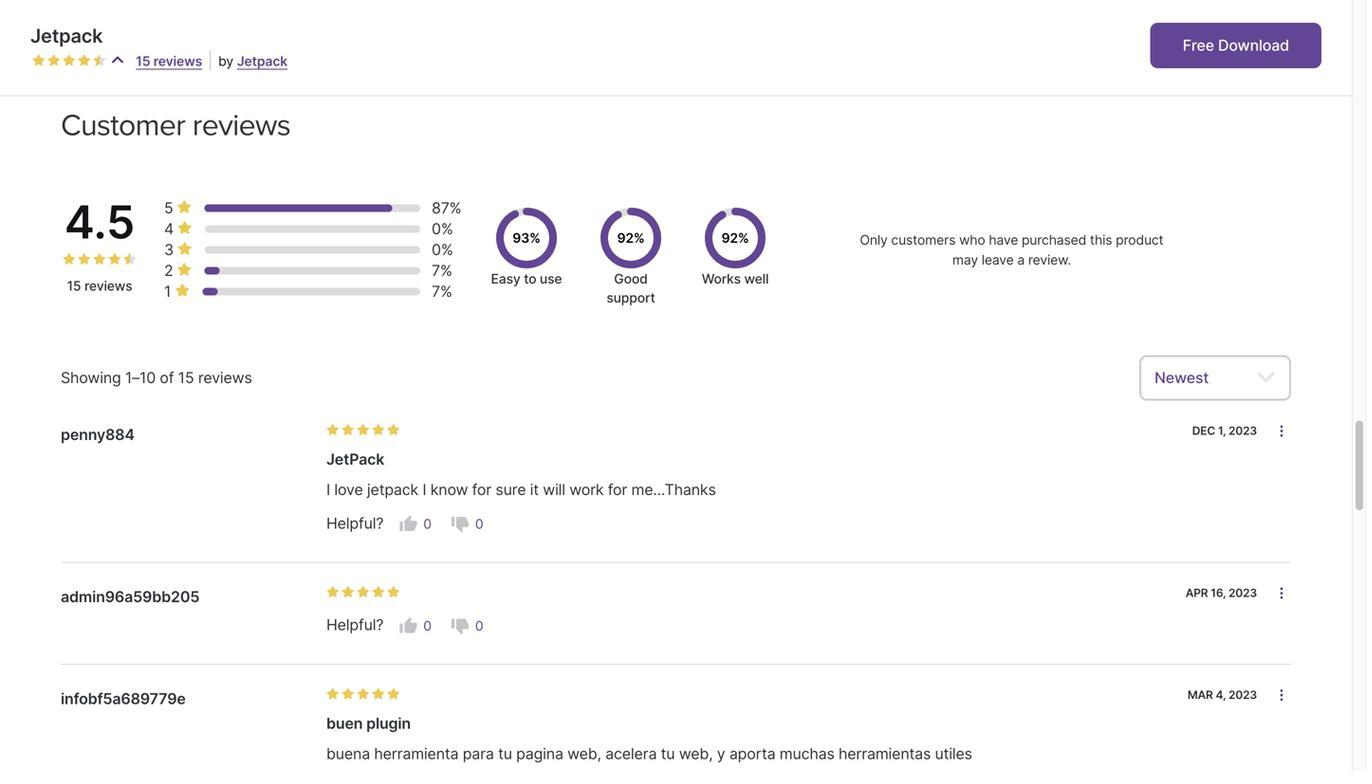 Task type: describe. For each thing, give the bounding box(es) containing it.
work
[[569, 481, 604, 499]]

pagina
[[516, 745, 563, 763]]

1 for from the left
[[472, 481, 491, 499]]

rate product 5 stars image for infobf5a689779e
[[387, 688, 400, 701]]

2 web, from the left
[[679, 745, 713, 763]]

it
[[530, 481, 539, 499]]

angle down image
[[1256, 367, 1276, 389]]

3
[[164, 241, 174, 259]]

rate product 1 star image for penny884
[[326, 424, 340, 437]]

rate product 5 stars image for penny884
[[387, 424, 400, 437]]

jetpack link
[[237, 53, 288, 69]]

plugin
[[366, 714, 411, 733]]

1 helpful? from the top
[[326, 514, 384, 533]]

0 horizontal spatial 15
[[67, 278, 81, 294]]

by jetpack
[[218, 53, 288, 69]]

2 for from the left
[[608, 481, 627, 499]]

utiles
[[935, 745, 972, 763]]

mar 4, 2023
[[1188, 688, 1257, 702]]

free download
[[1183, 36, 1289, 55]]

rate product 1 star image for 4.5
[[63, 253, 76, 266]]

buena herramienta para tu pagina web, acelera tu web, y aporta muchas herramientas utiles
[[326, 745, 972, 763]]

penny884
[[61, 426, 135, 444]]

jetpack
[[367, 481, 418, 499]]

muchas
[[780, 745, 835, 763]]

this
[[1090, 232, 1112, 248]]

free download
[[76, 30, 154, 44]]

rate product 4 stars image for 4.5
[[108, 253, 121, 266]]

1
[[164, 282, 171, 301]]

rate product 3 stars image for 4.5
[[357, 586, 370, 599]]

free download link
[[1150, 23, 1321, 68]]

1 horizontal spatial jetpack
[[237, 53, 288, 69]]

apr
[[1186, 587, 1208, 600]]

1–10
[[125, 369, 156, 387]]

to
[[524, 271, 536, 287]]

have
[[989, 232, 1018, 248]]

easy to use
[[491, 271, 562, 287]]

2 horizontal spatial 15
[[178, 369, 194, 387]]

16,
[[1211, 587, 1226, 600]]

purchased
[[1022, 232, 1086, 248]]

15 reviews link
[[136, 53, 202, 69]]

rate product 5 stars image
[[123, 253, 137, 266]]

1 horizontal spatial 15 reviews
[[136, 53, 202, 69]]

leave
[[982, 252, 1014, 268]]

admin96a59bb205
[[61, 588, 199, 606]]

download
[[102, 30, 154, 44]]

product
[[1116, 232, 1164, 248]]

y
[[717, 745, 725, 763]]

reviews down rate product 5 stars image
[[84, 278, 132, 294]]

rate product 4 stars image for infobf5a689779e
[[372, 688, 385, 701]]

2 tu from the left
[[661, 745, 675, 763]]

2 stars, 7% of reviews element
[[164, 260, 196, 281]]

5 stars, 87% of reviews element
[[164, 198, 196, 219]]

showing
[[61, 369, 121, 387]]

rate product 2 stars image for admin96a59bb205
[[342, 586, 355, 599]]

7% for 1
[[432, 282, 452, 301]]

3 stars, 0% of reviews element
[[164, 240, 196, 260]]

2023 for buena herramienta para tu pagina web, acelera tu web, y aporta muchas herramientas utiles
[[1228, 688, 1257, 702]]

rate product 5 stars image for admin96a59bb205
[[387, 586, 400, 599]]

5
[[164, 199, 173, 217]]

2 2023 from the top
[[1228, 587, 1257, 600]]

of
[[160, 369, 174, 387]]

Newest field
[[1139, 355, 1291, 401]]

who
[[959, 232, 985, 248]]

buen
[[326, 714, 363, 733]]

0 horizontal spatial rate product 3 stars image
[[63, 54, 76, 67]]

1 tu from the left
[[498, 745, 512, 763]]

newest
[[1155, 369, 1209, 387]]

1 vertical spatial rate product 2 stars image
[[342, 688, 355, 701]]

acelera
[[605, 745, 657, 763]]

dec
[[1192, 424, 1215, 438]]

download
[[1218, 36, 1289, 55]]

free for free download
[[76, 30, 99, 44]]

0% for 4
[[432, 220, 453, 238]]

customer reviews
[[61, 107, 290, 144]]

4.5
[[64, 195, 135, 250]]

herramienta
[[374, 745, 459, 763]]

1 star, 7% of reviews element
[[164, 281, 194, 302]]

works
[[702, 271, 741, 287]]

reviews down by jetpack
[[192, 107, 290, 144]]

para
[[463, 745, 494, 763]]

may
[[952, 252, 978, 268]]

0 vertical spatial jetpack
[[30, 24, 103, 47]]

herramientas
[[839, 745, 931, 763]]



Task type: locate. For each thing, give the bounding box(es) containing it.
rate product 2 stars image up buen
[[342, 688, 355, 701]]

web, left y at bottom right
[[679, 745, 713, 763]]

1 horizontal spatial rate product 4 stars image
[[372, 586, 385, 599]]

2023 for i love jetpack i know for sure it will work for me...thanks
[[1228, 424, 1257, 438]]

1 rate product 3 stars image from the top
[[357, 424, 370, 437]]

3 open options menu image from the top
[[1274, 688, 1289, 703]]

15 reviews
[[136, 53, 202, 69], [67, 278, 132, 294]]

0 vertical spatial rate product 2 stars image
[[78, 253, 91, 266]]

7% left the easy
[[432, 282, 452, 301]]

only
[[860, 232, 888, 248]]

0 vertical spatial rate product 3 stars image
[[63, 54, 76, 67]]

1 vertical spatial rate product 1 star image
[[326, 424, 340, 437]]

apr 16, 2023
[[1186, 587, 1257, 600]]

tu
[[498, 745, 512, 763], [661, 745, 675, 763]]

reviews right of
[[198, 369, 252, 387]]

0 horizontal spatial rate product 4 stars image
[[78, 54, 91, 67]]

mar
[[1188, 688, 1213, 702]]

vote up image for first vote down image from the top of the page
[[399, 515, 418, 534]]

rate product 1 star image down 4.5
[[63, 253, 76, 266]]

15 right of
[[178, 369, 194, 387]]

rate product 5 stars image
[[93, 54, 106, 67], [387, 424, 400, 437], [387, 586, 400, 599], [387, 688, 400, 701]]

jetpack
[[30, 24, 103, 47], [237, 53, 288, 69]]

rate product 4 stars image for penny884
[[372, 424, 385, 437]]

0 vertical spatial vote up image
[[399, 515, 418, 534]]

1 vertical spatial rate product 3 stars image
[[93, 253, 106, 266]]

1 horizontal spatial rate product 3 stars image
[[93, 253, 106, 266]]

2 vertical spatial 15
[[178, 369, 194, 387]]

1 vertical spatial rate product 3 stars image
[[357, 688, 370, 701]]

rate product 2 stars image
[[78, 253, 91, 266], [342, 424, 355, 437], [342, 586, 355, 599]]

0 horizontal spatial i
[[326, 481, 330, 499]]

aporta
[[729, 745, 775, 763]]

0
[[423, 516, 432, 532], [475, 516, 483, 532], [423, 618, 432, 634], [475, 618, 483, 634]]

rate product 3 stars image for jetpack
[[357, 424, 370, 437]]

0 horizontal spatial web,
[[567, 745, 601, 763]]

0 vertical spatial 0%
[[432, 220, 453, 238]]

15 reviews down rate product 5 stars image
[[67, 278, 132, 294]]

0 vertical spatial open options menu image
[[1274, 424, 1289, 439]]

for right the work at the bottom
[[608, 481, 627, 499]]

4
[[164, 220, 174, 238]]

7%
[[432, 261, 452, 280], [432, 282, 452, 301]]

15 down the download
[[136, 53, 150, 69]]

rate product 1 star image up buen
[[326, 688, 340, 701]]

rate product 2 stars image for penny884
[[342, 424, 355, 437]]

1 vertical spatial rate product 4 stars image
[[372, 424, 385, 437]]

web,
[[567, 745, 601, 763], [679, 745, 713, 763]]

2023 right "4,"
[[1228, 688, 1257, 702]]

1 vertical spatial helpful?
[[326, 616, 384, 635]]

0 horizontal spatial for
[[472, 481, 491, 499]]

2 vote down image from the top
[[450, 617, 469, 636]]

1 vertical spatial rate product 2 stars image
[[342, 424, 355, 437]]

0 vertical spatial rate product 4 stars image
[[108, 253, 121, 266]]

1 vertical spatial 0%
[[432, 241, 453, 259]]

rate product 3 stars image for buen plugin
[[357, 688, 370, 701]]

for
[[472, 481, 491, 499], [608, 481, 627, 499]]

2 vertical spatial open options menu image
[[1274, 688, 1289, 703]]

me...thanks
[[631, 481, 716, 499]]

rate product 3 stars image
[[357, 424, 370, 437], [357, 688, 370, 701]]

0 horizontal spatial jetpack
[[30, 24, 103, 47]]

rate product 3 stars image for jetpack
[[93, 253, 106, 266]]

0% for 3
[[432, 241, 453, 259]]

rate product 1 star image for the left rate product 3 stars icon
[[32, 54, 46, 67]]

vote up image for 1st vote down image from the bottom
[[399, 617, 418, 636]]

1 vertical spatial rate product 4 stars image
[[372, 586, 385, 599]]

rate product 4 stars image
[[108, 253, 121, 266], [372, 424, 385, 437], [372, 688, 385, 701]]

0 horizontal spatial rate product 2 stars image
[[47, 54, 61, 67]]

rate product 1 star image for rate product 3 stars icon for 4.5
[[326, 586, 340, 599]]

rate product 4 stars image up plugin
[[372, 688, 385, 701]]

free left download
[[1183, 36, 1214, 55]]

open options menu image right apr 16, 2023 on the right of the page
[[1274, 586, 1289, 601]]

1 horizontal spatial free
[[1183, 36, 1214, 55]]

1 vote up image from the top
[[399, 515, 418, 534]]

1 vertical spatial vote down image
[[450, 617, 469, 636]]

rate product 1 star image
[[63, 253, 76, 266], [326, 424, 340, 437], [326, 688, 340, 701]]

review.
[[1028, 252, 1071, 268]]

only customers who have purchased this product may leave a review.
[[860, 232, 1164, 268]]

0 horizontal spatial 15 reviews
[[67, 278, 132, 294]]

good support
[[607, 271, 655, 306]]

0%
[[432, 220, 453, 238], [432, 241, 453, 259]]

free for free download
[[1183, 36, 1214, 55]]

0 horizontal spatial free
[[76, 30, 99, 44]]

2 7% from the top
[[432, 282, 452, 301]]

15 down 4.5
[[67, 278, 81, 294]]

1 vertical spatial 2023
[[1228, 587, 1257, 600]]

2 vertical spatial rate product 2 stars image
[[342, 586, 355, 599]]

1 horizontal spatial 15
[[136, 53, 150, 69]]

showing 1–10 of 15 reviews
[[61, 369, 252, 387]]

4 stars, 0% of reviews element
[[164, 219, 196, 240]]

rate product 4 stars image for rate product 3 stars icon for 4.5
[[372, 586, 385, 599]]

0 vertical spatial vote down image
[[450, 515, 469, 534]]

1,
[[1218, 424, 1226, 438]]

rate product 4 stars image left rate product 5 stars image
[[108, 253, 121, 266]]

1 horizontal spatial i
[[422, 481, 426, 499]]

1 vertical spatial vote up image
[[399, 617, 418, 636]]

customer
[[61, 107, 185, 144]]

0 vertical spatial 15 reviews
[[136, 53, 202, 69]]

a
[[1017, 252, 1025, 268]]

i left know
[[422, 481, 426, 499]]

2
[[164, 261, 173, 280]]

i love jetpack i know for sure it will work for me...thanks
[[326, 481, 716, 499]]

1 open options menu image from the top
[[1274, 424, 1289, 439]]

know
[[430, 481, 468, 499]]

0 vertical spatial 15
[[136, 53, 150, 69]]

1 horizontal spatial tu
[[661, 745, 675, 763]]

rate product 4 stars image up jetpack
[[372, 424, 385, 437]]

free
[[76, 30, 99, 44], [1183, 36, 1214, 55]]

1 horizontal spatial rate product 1 star image
[[326, 586, 340, 599]]

open options menu image
[[1274, 424, 1289, 439], [1274, 586, 1289, 601], [1274, 688, 1289, 703]]

1 vertical spatial 15 reviews
[[67, 278, 132, 294]]

works well
[[702, 271, 769, 287]]

rate product 3 stars image up jetpack
[[357, 424, 370, 437]]

1 horizontal spatial web,
[[679, 745, 713, 763]]

15 reviews down the download
[[136, 53, 202, 69]]

vote up image
[[399, 515, 418, 534], [399, 617, 418, 636]]

buena
[[326, 745, 370, 763]]

2 0% from the top
[[432, 241, 453, 259]]

2 vertical spatial rate product 1 star image
[[326, 688, 340, 701]]

3 2023 from the top
[[1228, 688, 1257, 702]]

open options menu image right mar 4, 2023
[[1274, 688, 1289, 703]]

customers
[[891, 232, 956, 248]]

0 vertical spatial helpful?
[[326, 514, 384, 533]]

1 vertical spatial jetpack
[[237, 53, 288, 69]]

2 vertical spatial rate product 4 stars image
[[372, 688, 385, 701]]

rate product 1 star image up jetpack
[[326, 424, 340, 437]]

4,
[[1216, 688, 1226, 702]]

2 horizontal spatial rate product 3 stars image
[[357, 586, 370, 599]]

easy
[[491, 271, 521, 287]]

helpful?
[[326, 514, 384, 533], [326, 616, 384, 635]]

1 horizontal spatial rate product 2 stars image
[[342, 688, 355, 701]]

rate product 2 stars image up customer
[[47, 54, 61, 67]]

87%
[[432, 199, 462, 217]]

1 vertical spatial rate product 1 star image
[[326, 586, 340, 599]]

open options menu image down angle down image
[[1274, 424, 1289, 439]]

for left sure on the left of the page
[[472, 481, 491, 499]]

2023
[[1228, 424, 1257, 438], [1228, 587, 1257, 600], [1228, 688, 1257, 702]]

buen plugin
[[326, 714, 411, 733]]

0 vertical spatial rate product 1 star image
[[32, 54, 46, 67]]

rate product 1 star image for infobf5a689779e
[[326, 688, 340, 701]]

1 web, from the left
[[567, 745, 601, 763]]

1 7% from the top
[[432, 261, 452, 280]]

1 0% from the top
[[432, 220, 453, 238]]

dec 1, 2023
[[1192, 424, 1257, 438]]

infobf5a689779e
[[61, 690, 186, 708]]

7% down 87%
[[432, 261, 452, 280]]

rate product 2 stars image
[[47, 54, 61, 67], [342, 688, 355, 701]]

sure
[[496, 481, 526, 499]]

rate product 4 stars image
[[78, 54, 91, 67], [372, 586, 385, 599]]

2 helpful? from the top
[[326, 616, 384, 635]]

0 horizontal spatial rate product 1 star image
[[32, 54, 46, 67]]

tu right "acelera"
[[661, 745, 675, 763]]

2 vertical spatial rate product 3 stars image
[[357, 586, 370, 599]]

by
[[218, 53, 233, 69]]

2 open options menu image from the top
[[1274, 586, 1289, 601]]

free left the download
[[76, 30, 99, 44]]

rate product 1 star image
[[32, 54, 46, 67], [326, 586, 340, 599]]

open options menu image for i love jetpack i know for sure it will work for me...thanks
[[1274, 424, 1289, 439]]

0 vertical spatial rate product 3 stars image
[[357, 424, 370, 437]]

reviews
[[153, 53, 202, 69], [192, 107, 290, 144], [84, 278, 132, 294], [198, 369, 252, 387]]

15
[[136, 53, 150, 69], [67, 278, 81, 294], [178, 369, 194, 387]]

1 2023 from the top
[[1228, 424, 1257, 438]]

love
[[334, 481, 363, 499]]

rate product 3 stars image
[[63, 54, 76, 67], [93, 253, 106, 266], [357, 586, 370, 599]]

2 rate product 3 stars image from the top
[[357, 688, 370, 701]]

support
[[607, 290, 655, 306]]

0 vertical spatial 2023
[[1228, 424, 1257, 438]]

i left love
[[326, 481, 330, 499]]

rate product 3 stars image up buen plugin
[[357, 688, 370, 701]]

0 vertical spatial rate product 1 star image
[[63, 253, 76, 266]]

0 vertical spatial rate product 4 stars image
[[78, 54, 91, 67]]

good
[[614, 271, 648, 287]]

2023 right the 16,
[[1228, 587, 1257, 600]]

rate product 2 stars image for 4.5
[[78, 253, 91, 266]]

reviews left by
[[153, 53, 202, 69]]

7% for 2
[[432, 261, 452, 280]]

0 vertical spatial 7%
[[432, 261, 452, 280]]

i
[[326, 481, 330, 499], [422, 481, 426, 499]]

0 horizontal spatial tu
[[498, 745, 512, 763]]

2 vote up image from the top
[[399, 617, 418, 636]]

tu right para
[[498, 745, 512, 763]]

1 vertical spatial 15
[[67, 278, 81, 294]]

2 i from the left
[[422, 481, 426, 499]]

jetpack
[[326, 450, 384, 469]]

well
[[744, 271, 769, 287]]

1 i from the left
[[326, 481, 330, 499]]

web, right the pagina
[[567, 745, 601, 763]]

1 vertical spatial 7%
[[432, 282, 452, 301]]

open options menu image for buena herramienta para tu pagina web, acelera tu web, y aporta muchas herramientas utiles
[[1274, 688, 1289, 703]]

2 vertical spatial 2023
[[1228, 688, 1257, 702]]

1 vertical spatial open options menu image
[[1274, 586, 1289, 601]]

2023 right 1,
[[1228, 424, 1257, 438]]

1 horizontal spatial for
[[608, 481, 627, 499]]

use
[[540, 271, 562, 287]]

1 vote down image from the top
[[450, 515, 469, 534]]

vote down image
[[450, 515, 469, 534], [450, 617, 469, 636]]

will
[[543, 481, 565, 499]]

rate product 4 stars image for the left rate product 3 stars icon
[[78, 54, 91, 67]]

0 vertical spatial rate product 2 stars image
[[47, 54, 61, 67]]



Task type: vqa. For each thing, say whether or not it's contained in the screenshot.
utiles
yes



